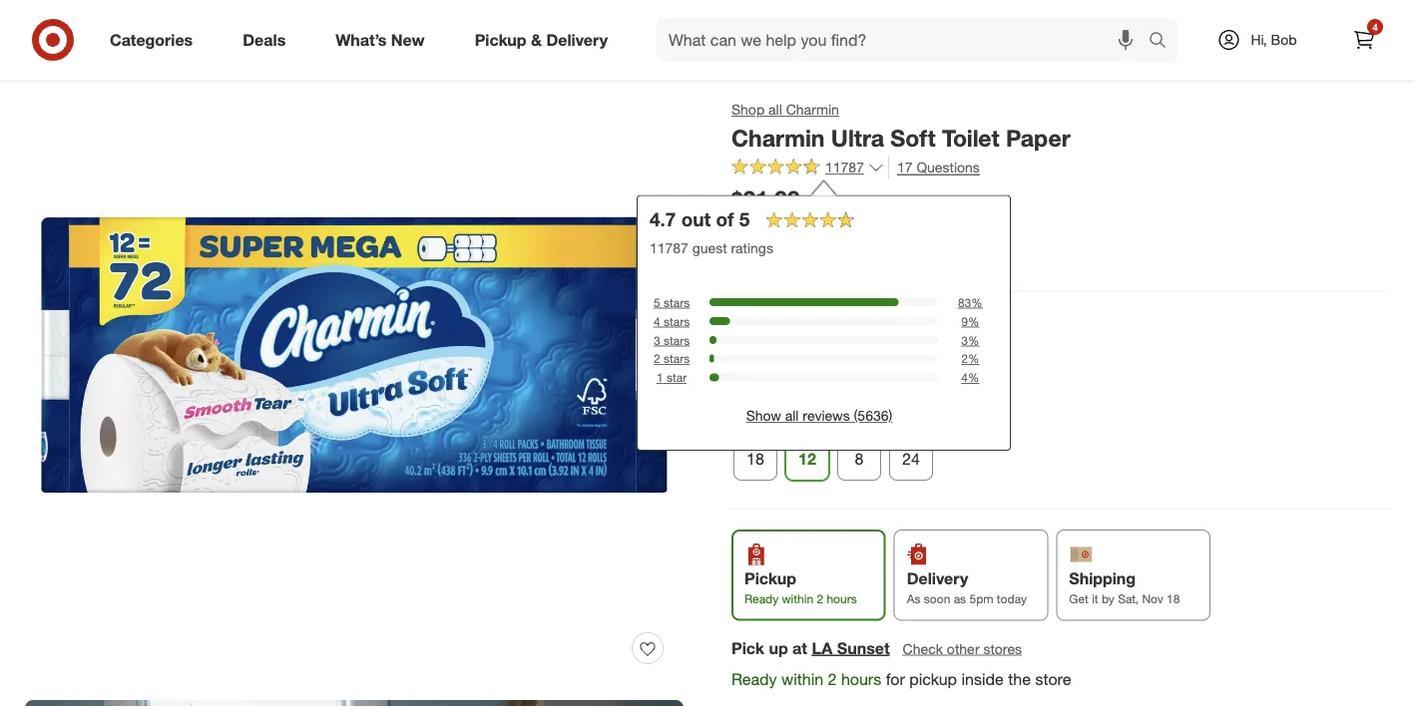 Task type: locate. For each thing, give the bounding box(es) containing it.
% down the 3 %
[[968, 352, 980, 367]]

0 vertical spatial for
[[827, 248, 844, 265]]

1 vertical spatial 5
[[654, 295, 661, 310]]

% for 3
[[968, 333, 980, 348]]

of
[[716, 208, 734, 231]]

stars up '4 stars'
[[664, 295, 690, 310]]

ready within 2 hours for pickup inside the store
[[732, 670, 1072, 689]]

1 horizontal spatial all
[[786, 407, 799, 425]]

0 horizontal spatial 4
[[654, 314, 661, 329]]

la right up
[[812, 639, 833, 658]]

1 vertical spatial all
[[786, 407, 799, 425]]

ready
[[745, 592, 779, 607], [732, 670, 777, 689]]

2 group from the top
[[730, 403, 1391, 489]]

1 horizontal spatial sunset
[[837, 639, 890, 658]]

1 horizontal spatial at
[[793, 639, 808, 658]]

group
[[730, 312, 1391, 399], [730, 403, 1391, 489]]

super up count 12
[[747, 359, 792, 378]]

toilet
[[943, 124, 1000, 152]]

deals
[[790, 248, 823, 265]]

within down "pick up at la sunset"
[[782, 670, 824, 689]]

0 vertical spatial delivery
[[547, 30, 608, 49]]

1 horizontal spatial 18
[[1167, 592, 1181, 607]]

5 right of
[[740, 208, 750, 231]]

4 stars from the top
[[664, 352, 690, 367]]

sunset up deals
[[769, 219, 812, 237]]

18 inside the 18 link
[[747, 449, 765, 469]]

star
[[667, 370, 687, 385]]

3 up 2 stars
[[654, 333, 661, 348]]

11787 down 4.7
[[650, 239, 689, 257]]

1 vertical spatial 4
[[654, 314, 661, 329]]

charmin up ultra
[[786, 101, 840, 118]]

hours
[[827, 592, 857, 607], [842, 670, 882, 689]]

0 horizontal spatial 3
[[654, 333, 661, 348]]

search button
[[1140, 18, 1188, 66]]

1 vertical spatial 11787
[[650, 239, 689, 257]]

5
[[740, 208, 750, 231], [654, 295, 661, 310]]

group containing count
[[730, 403, 1391, 489]]

1 vertical spatial pickup
[[745, 569, 797, 589]]

hours down la sunset button
[[842, 670, 882, 689]]

mega left size chart button
[[820, 313, 862, 333]]

&
[[531, 30, 542, 49]]

la up ratings
[[748, 219, 765, 237]]

1 vertical spatial charmin
[[732, 124, 825, 152]]

4 down 2 %
[[962, 370, 968, 385]]

0 horizontal spatial 18
[[747, 449, 765, 469]]

1 horizontal spatial size
[[871, 315, 897, 332]]

2 inside pickup ready within 2 hours
[[817, 592, 824, 607]]

pickup inside pickup ready within 2 hours
[[745, 569, 797, 589]]

1 horizontal spatial pickup
[[745, 569, 797, 589]]

at up ratings
[[732, 219, 744, 237]]

18 right nov at the bottom right of page
[[1167, 592, 1181, 607]]

2 horizontal spatial 4
[[1373, 20, 1379, 33]]

2 down la sunset button
[[828, 670, 837, 689]]

super up super mega
[[770, 313, 815, 333]]

8 link
[[838, 437, 882, 481]]

% down 9 %
[[968, 333, 980, 348]]

8
[[855, 449, 864, 469]]

4 link
[[1343, 18, 1387, 62]]

all right shop
[[769, 101, 783, 118]]

pickup left "&"
[[475, 30, 527, 49]]

reviews
[[803, 407, 850, 425]]

0 horizontal spatial at
[[732, 219, 744, 237]]

1 vertical spatial 18
[[1167, 592, 1181, 607]]

1 vertical spatial within
[[782, 670, 824, 689]]

hours up la sunset button
[[827, 592, 857, 607]]

4 for 4 stars
[[654, 314, 661, 329]]

1 horizontal spatial delivery
[[907, 569, 969, 589]]

all right show
[[786, 407, 799, 425]]

0 vertical spatial 4
[[1373, 20, 1379, 33]]

1 vertical spatial 12
[[799, 449, 817, 469]]

0 vertical spatial 5
[[740, 208, 750, 231]]

0 horizontal spatial size
[[732, 313, 762, 333]]

all
[[769, 101, 783, 118], [786, 407, 799, 425]]

1 vertical spatial for
[[886, 670, 905, 689]]

4 for 4
[[1373, 20, 1379, 33]]

sunset up ready within 2 hours for pickup inside the store
[[837, 639, 890, 658]]

for
[[827, 248, 844, 265], [886, 670, 905, 689]]

1 horizontal spatial 4
[[962, 370, 968, 385]]

$21.99
[[732, 185, 801, 213]]

all inside shop all charmin charmin ultra soft toilet paper
[[769, 101, 783, 118]]

deals link
[[226, 18, 311, 62]]

3 stars from the top
[[664, 333, 690, 348]]

delivery
[[547, 30, 608, 49], [907, 569, 969, 589]]

11787 down ultra
[[826, 159, 865, 176]]

0 vertical spatial pickup
[[475, 30, 527, 49]]

at
[[732, 219, 744, 237], [793, 639, 808, 658]]

stars up star
[[664, 352, 690, 367]]

0 vertical spatial group
[[730, 312, 1391, 399]]

group containing size
[[730, 312, 1391, 399]]

la sunset button
[[812, 637, 890, 660]]

stars up 3 stars
[[664, 314, 690, 329]]

5pm
[[970, 592, 994, 607]]

count 12
[[732, 404, 801, 424]]

0 horizontal spatial for
[[827, 248, 844, 265]]

12 right show
[[783, 404, 801, 424]]

1 vertical spatial group
[[730, 403, 1391, 489]]

0 vertical spatial sunset
[[769, 219, 812, 237]]

0 vertical spatial 11787
[[826, 159, 865, 176]]

2 right see
[[778, 248, 786, 265]]

0 horizontal spatial 11787
[[650, 239, 689, 257]]

11787 guest ratings
[[650, 239, 774, 257]]

0 horizontal spatial sunset
[[769, 219, 812, 237]]

4 right the bob
[[1373, 20, 1379, 33]]

%
[[972, 295, 983, 310], [968, 314, 980, 329], [968, 333, 980, 348], [968, 352, 980, 367], [968, 370, 980, 385]]

for left pickup
[[886, 670, 905, 689]]

what's new link
[[319, 18, 450, 62]]

11787 for 11787
[[826, 159, 865, 176]]

4
[[1373, 20, 1379, 33], [654, 314, 661, 329], [962, 370, 968, 385]]

hi, bob
[[1252, 31, 1298, 48]]

stars up 2 stars
[[664, 333, 690, 348]]

ready inside pickup ready within 2 hours
[[745, 592, 779, 607]]

mega up show all reviews (5636)
[[797, 359, 839, 378]]

0 horizontal spatial pickup
[[475, 30, 527, 49]]

17 questions link
[[889, 157, 980, 179]]

% for 83
[[972, 295, 983, 310]]

all inside button
[[786, 407, 799, 425]]

delivery up soon
[[907, 569, 969, 589]]

2 3 from the left
[[962, 333, 968, 348]]

today
[[997, 592, 1027, 607]]

4 up 3 stars
[[654, 314, 661, 329]]

deals
[[243, 30, 286, 49]]

18 inside shipping get it by sat, nov 18
[[1167, 592, 1181, 607]]

3 for 3 %
[[962, 333, 968, 348]]

1 3 from the left
[[654, 333, 661, 348]]

what's
[[336, 30, 387, 49]]

ready up pick
[[745, 592, 779, 607]]

delivery right "&"
[[547, 30, 608, 49]]

stars
[[664, 295, 690, 310], [664, 314, 690, 329], [664, 333, 690, 348], [664, 352, 690, 367]]

categories
[[110, 30, 193, 49]]

5 up '4 stars'
[[654, 295, 661, 310]]

at right up
[[793, 639, 808, 658]]

within up "pick up at la sunset"
[[782, 592, 814, 607]]

1 within from the top
[[782, 592, 814, 607]]

3
[[654, 333, 661, 348], [962, 333, 968, 348]]

2 vertical spatial 4
[[962, 370, 968, 385]]

la
[[748, 219, 765, 237], [812, 639, 833, 658]]

18 down show
[[747, 449, 765, 469]]

2 down the 3 %
[[962, 352, 968, 367]]

pickup up up
[[745, 569, 797, 589]]

0 horizontal spatial la
[[748, 219, 765, 237]]

size up super mega
[[732, 313, 762, 333]]

% up the 3 %
[[968, 314, 980, 329]]

0 vertical spatial ready
[[745, 592, 779, 607]]

0 horizontal spatial delivery
[[547, 30, 608, 49]]

5 stars
[[654, 295, 690, 310]]

super mega
[[747, 359, 839, 378]]

nov
[[1143, 592, 1164, 607]]

1 vertical spatial delivery
[[907, 569, 969, 589]]

see 2 deals for this item
[[750, 248, 901, 265]]

1 horizontal spatial 3
[[962, 333, 968, 348]]

ready down pick
[[732, 670, 777, 689]]

charmin down shop
[[732, 124, 825, 152]]

3 down 9
[[962, 333, 968, 348]]

up
[[769, 639, 788, 658]]

delivery as soon as 5pm today
[[907, 569, 1027, 607]]

check other stores button
[[902, 638, 1024, 660]]

out
[[682, 208, 711, 231]]

shop
[[732, 101, 765, 118]]

guest
[[693, 239, 728, 257]]

for left this
[[827, 248, 844, 265]]

12
[[783, 404, 801, 424], [799, 449, 817, 469]]

super
[[770, 313, 815, 333], [747, 359, 792, 378]]

% down 2 %
[[968, 370, 980, 385]]

soon
[[924, 592, 951, 607]]

size left chart
[[871, 315, 897, 332]]

0 horizontal spatial all
[[769, 101, 783, 118]]

sunset
[[769, 219, 812, 237], [837, 639, 890, 658]]

hi,
[[1252, 31, 1268, 48]]

24
[[903, 449, 920, 469]]

0 vertical spatial la
[[748, 219, 765, 237]]

1 stars from the top
[[664, 295, 690, 310]]

1 group from the top
[[730, 312, 1391, 399]]

1 horizontal spatial 5
[[740, 208, 750, 231]]

stars for 3 stars
[[664, 333, 690, 348]]

0 vertical spatial at
[[732, 219, 744, 237]]

charmin
[[786, 101, 840, 118], [732, 124, 825, 152]]

1 horizontal spatial 11787
[[826, 159, 865, 176]]

% up 9 %
[[972, 295, 983, 310]]

see
[[750, 248, 774, 265]]

11787 inside 11787 link
[[826, 159, 865, 176]]

charmin ultra soft toilet paper, 1 of 13 image
[[25, 26, 684, 685]]

show
[[746, 407, 782, 425]]

0 vertical spatial 18
[[747, 449, 765, 469]]

pickup
[[475, 30, 527, 49], [745, 569, 797, 589]]

12 down show all reviews (5636) button
[[799, 449, 817, 469]]

all for charmin
[[769, 101, 783, 118]]

0 vertical spatial within
[[782, 592, 814, 607]]

mega
[[820, 313, 862, 333], [797, 359, 839, 378], [873, 359, 913, 378]]

12 inside "12" link
[[799, 449, 817, 469]]

0 vertical spatial all
[[769, 101, 783, 118]]

other
[[947, 640, 980, 658]]

check other stores
[[903, 640, 1023, 658]]

1 vertical spatial la
[[812, 639, 833, 658]]

as
[[954, 592, 967, 607]]

12 link
[[786, 437, 830, 481]]

4 stars
[[654, 314, 690, 329]]

2 stars from the top
[[664, 314, 690, 329]]

2 up "pick up at la sunset"
[[817, 592, 824, 607]]

What can we help you find? suggestions appear below search field
[[657, 18, 1154, 62]]

0 vertical spatial hours
[[827, 592, 857, 607]]

2
[[778, 248, 786, 265], [654, 352, 661, 367], [962, 352, 968, 367], [817, 592, 824, 607], [828, 670, 837, 689]]

1 vertical spatial super
[[747, 359, 792, 378]]



Task type: vqa. For each thing, say whether or not it's contained in the screenshot.
6th toy from the right
no



Task type: describe. For each thing, give the bounding box(es) containing it.
bob
[[1272, 31, 1298, 48]]

it
[[1092, 592, 1099, 607]]

1 vertical spatial hours
[[842, 670, 882, 689]]

the
[[1009, 670, 1031, 689]]

17
[[898, 159, 913, 176]]

size chart button
[[870, 313, 935, 335]]

stars for 5 stars
[[664, 295, 690, 310]]

24 link
[[890, 437, 934, 481]]

83 %
[[958, 295, 983, 310]]

2 within from the top
[[782, 670, 824, 689]]

inside
[[962, 670, 1004, 689]]

check
[[903, 640, 944, 658]]

hours inside pickup ready within 2 hours
[[827, 592, 857, 607]]

ultra
[[832, 124, 884, 152]]

mega down size chart button
[[873, 359, 913, 378]]

shop all charmin charmin ultra soft toilet paper
[[732, 101, 1071, 152]]

item
[[874, 248, 901, 265]]

paper
[[1007, 124, 1071, 152]]

1 vertical spatial ready
[[732, 670, 777, 689]]

within inside pickup ready within 2 hours
[[782, 592, 814, 607]]

get
[[1070, 592, 1089, 607]]

new
[[391, 30, 425, 49]]

17 questions
[[898, 159, 980, 176]]

for inside see 2 deals for this item link
[[827, 248, 844, 265]]

0 vertical spatial super
[[770, 313, 815, 333]]

what's new
[[336, 30, 425, 49]]

pickup for &
[[475, 30, 527, 49]]

pickup & delivery link
[[458, 18, 633, 62]]

mega link
[[860, 347, 926, 391]]

image gallery element
[[25, 26, 684, 708]]

count
[[732, 404, 775, 424]]

1 vertical spatial sunset
[[837, 639, 890, 658]]

super mega link
[[734, 347, 852, 391]]

stars for 2 stars
[[664, 352, 690, 367]]

soft
[[891, 124, 936, 152]]

shipping get it by sat, nov 18
[[1070, 569, 1181, 607]]

2 up 1
[[654, 352, 661, 367]]

stores
[[984, 640, 1023, 658]]

by
[[1102, 592, 1115, 607]]

1 vertical spatial at
[[793, 639, 808, 658]]

83
[[958, 295, 972, 310]]

categories link
[[93, 18, 218, 62]]

0 vertical spatial 12
[[783, 404, 801, 424]]

pickup ready within 2 hours
[[745, 569, 857, 607]]

0 horizontal spatial 5
[[654, 295, 661, 310]]

4 %
[[962, 370, 980, 385]]

4.7 out of 5
[[650, 208, 750, 231]]

shipping
[[1070, 569, 1136, 589]]

% for 2
[[968, 352, 980, 367]]

pickup for ready
[[745, 569, 797, 589]]

11787 for 11787 guest ratings
[[650, 239, 689, 257]]

all for (5636)
[[786, 407, 799, 425]]

delivery inside delivery as soon as 5pm today
[[907, 569, 969, 589]]

sat,
[[1118, 592, 1139, 607]]

(5636)
[[854, 407, 893, 425]]

2 %
[[962, 352, 980, 367]]

1 star
[[657, 370, 687, 385]]

show all reviews (5636)
[[746, 407, 893, 425]]

11787 link
[[732, 157, 885, 181]]

as
[[907, 592, 921, 607]]

3 stars
[[654, 333, 690, 348]]

9 %
[[962, 314, 980, 329]]

0 vertical spatial charmin
[[786, 101, 840, 118]]

see 2 deals for this item link
[[732, 243, 1391, 271]]

1 horizontal spatial for
[[886, 670, 905, 689]]

9
[[962, 314, 968, 329]]

size inside the size super mega size chart
[[871, 315, 897, 332]]

1
[[657, 370, 664, 385]]

4 for 4 %
[[962, 370, 968, 385]]

search
[[1140, 32, 1188, 51]]

3 %
[[962, 333, 980, 348]]

questions
[[917, 159, 980, 176]]

2 stars
[[654, 352, 690, 367]]

% for 9
[[968, 314, 980, 329]]

18 link
[[734, 437, 778, 481]]

at la sunset
[[732, 219, 812, 237]]

4.7
[[650, 208, 676, 231]]

ratings
[[731, 239, 774, 257]]

store
[[1036, 670, 1072, 689]]

chart
[[901, 315, 934, 332]]

pickup & delivery
[[475, 30, 608, 49]]

size super mega size chart
[[732, 313, 934, 333]]

stars for 4 stars
[[664, 314, 690, 329]]

3 for 3 stars
[[654, 333, 661, 348]]

pick up at la sunset
[[732, 639, 890, 658]]

% for 4
[[968, 370, 980, 385]]

pickup
[[910, 670, 958, 689]]

1 horizontal spatial la
[[812, 639, 833, 658]]

this
[[848, 248, 870, 265]]

2 inside see 2 deals for this item link
[[778, 248, 786, 265]]

pick
[[732, 639, 765, 658]]

show all reviews (5636) button
[[746, 406, 893, 426]]



